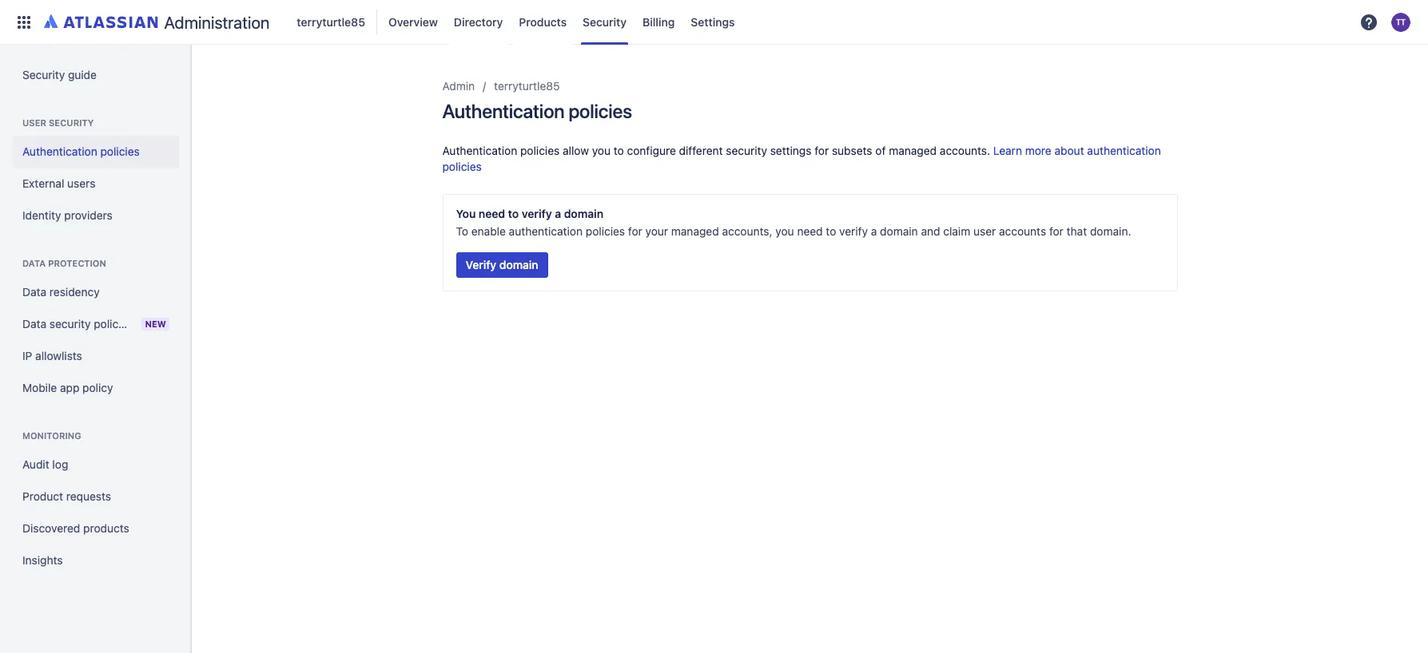 Task type: locate. For each thing, give the bounding box(es) containing it.
1 vertical spatial authentication policies
[[22, 145, 140, 158]]

0 vertical spatial a
[[555, 207, 561, 221]]

policies up you
[[442, 160, 482, 173]]

0 horizontal spatial security
[[22, 68, 65, 82]]

authentication up you
[[442, 144, 517, 157]]

1 horizontal spatial authentication
[[1087, 144, 1161, 157]]

1 vertical spatial terryturtle85 link
[[494, 77, 560, 96]]

0 vertical spatial security
[[583, 15, 627, 28]]

1 vertical spatial you
[[776, 225, 794, 238]]

0 vertical spatial need
[[479, 207, 505, 221]]

for left subsets
[[815, 144, 829, 157]]

to
[[614, 144, 624, 157], [508, 207, 519, 221], [826, 225, 836, 238]]

2 horizontal spatial to
[[826, 225, 836, 238]]

1 horizontal spatial authentication policies
[[442, 100, 632, 122]]

2 vertical spatial to
[[826, 225, 836, 238]]

product
[[22, 490, 63, 504]]

discovered products
[[22, 522, 129, 536]]

data up data residency
[[22, 258, 46, 269]]

3 data from the top
[[22, 317, 46, 331]]

domain right verify
[[499, 258, 538, 272]]

data residency
[[22, 285, 100, 299]]

authentication down you need to verify a domain
[[509, 225, 583, 238]]

0 vertical spatial security
[[49, 118, 94, 128]]

managed right of
[[889, 144, 937, 157]]

authentication policies up allow
[[442, 100, 632, 122]]

1 vertical spatial security
[[22, 68, 65, 82]]

0 horizontal spatial verify
[[522, 207, 552, 221]]

0 horizontal spatial terryturtle85 link
[[292, 9, 370, 35]]

requests
[[66, 490, 111, 504]]

domain inside verify domain button
[[499, 258, 538, 272]]

0 horizontal spatial terryturtle85
[[297, 15, 365, 28]]

data for data protection
[[22, 258, 46, 269]]

policy
[[82, 381, 113, 395]]

terryturtle85 inside "global navigation" element
[[297, 15, 365, 28]]

1 horizontal spatial for
[[815, 144, 829, 157]]

for left your
[[628, 225, 642, 238]]

to enable authentication policies for your managed accounts, you need to verify a domain and claim user accounts for that domain.
[[456, 225, 1131, 238]]

security
[[583, 15, 627, 28], [22, 68, 65, 82]]

you right accounts,
[[776, 225, 794, 238]]

security link
[[578, 9, 632, 35]]

need right accounts,
[[797, 225, 823, 238]]

authentication
[[1087, 144, 1161, 157], [509, 225, 583, 238]]

1 horizontal spatial terryturtle85
[[494, 79, 560, 93]]

accounts
[[999, 225, 1046, 238]]

ip allowlists link
[[13, 341, 179, 372]]

to down the learn more about authentication policies link
[[826, 225, 836, 238]]

about
[[1055, 144, 1084, 157]]

1 horizontal spatial security
[[583, 15, 627, 28]]

1 vertical spatial need
[[797, 225, 823, 238]]

appswitcher icon image
[[14, 12, 34, 32]]

1 horizontal spatial need
[[797, 225, 823, 238]]

1 horizontal spatial to
[[614, 144, 624, 157]]

data for data security policies
[[22, 317, 46, 331]]

data for data residency
[[22, 285, 46, 299]]

managed right your
[[671, 225, 719, 238]]

security for user security
[[49, 118, 94, 128]]

product requests
[[22, 490, 111, 504]]

need
[[479, 207, 505, 221], [797, 225, 823, 238]]

security right user on the left top of the page
[[49, 118, 94, 128]]

identity providers link
[[13, 200, 179, 232]]

authentication down 'admin' link
[[442, 100, 565, 122]]

0 horizontal spatial managed
[[671, 225, 719, 238]]

to
[[456, 225, 468, 238]]

security left guide
[[22, 68, 65, 82]]

domain down allow
[[564, 207, 604, 221]]

1 horizontal spatial you
[[776, 225, 794, 238]]

0 vertical spatial to
[[614, 144, 624, 157]]

1 vertical spatial terryturtle85
[[494, 79, 560, 93]]

security down residency
[[49, 317, 91, 331]]

0 horizontal spatial authentication policies
[[22, 145, 140, 158]]

verify
[[522, 207, 552, 221], [839, 225, 868, 238]]

2 vertical spatial data
[[22, 317, 46, 331]]

authentication right about
[[1087, 144, 1161, 157]]

admin
[[442, 79, 475, 93]]

1 vertical spatial data
[[22, 285, 46, 299]]

1 horizontal spatial a
[[871, 225, 877, 238]]

that
[[1067, 225, 1087, 238]]

atlassian image
[[44, 11, 158, 30], [44, 11, 158, 30]]

billing
[[643, 15, 675, 28]]

your
[[646, 225, 668, 238]]

policies up the 'external users' link
[[100, 145, 140, 158]]

audit log link
[[13, 449, 179, 481]]

1 horizontal spatial managed
[[889, 144, 937, 157]]

you need to verify a domain
[[456, 207, 604, 221]]

verify left and
[[839, 225, 868, 238]]

domain left and
[[880, 225, 918, 238]]

identity
[[22, 209, 61, 222]]

domain
[[564, 207, 604, 221], [880, 225, 918, 238], [499, 258, 538, 272]]

administration link
[[38, 9, 276, 35]]

0 horizontal spatial to
[[508, 207, 519, 221]]

help icon image
[[1360, 12, 1379, 32]]

learn more about authentication policies link
[[442, 144, 1161, 173]]

products link
[[514, 9, 572, 35]]

security inside "global navigation" element
[[583, 15, 627, 28]]

data left residency
[[22, 285, 46, 299]]

0 vertical spatial you
[[592, 144, 611, 157]]

authentication
[[442, 100, 565, 122], [442, 144, 517, 157], [22, 145, 97, 158]]

you right allow
[[592, 144, 611, 157]]

0 horizontal spatial domain
[[499, 258, 538, 272]]

for
[[815, 144, 829, 157], [628, 225, 642, 238], [1049, 225, 1064, 238]]

0 horizontal spatial need
[[479, 207, 505, 221]]

data up ip
[[22, 317, 46, 331]]

authentication policies up users
[[22, 145, 140, 158]]

authentication inside learn more about authentication policies
[[1087, 144, 1161, 157]]

verify
[[466, 258, 497, 272]]

authentication down user security
[[22, 145, 97, 158]]

1 vertical spatial a
[[871, 225, 877, 238]]

for left that
[[1049, 225, 1064, 238]]

1 vertical spatial domain
[[880, 225, 918, 238]]

2 data from the top
[[22, 285, 46, 299]]

0 vertical spatial data
[[22, 258, 46, 269]]

1 horizontal spatial verify
[[839, 225, 868, 238]]

learn
[[993, 144, 1022, 157]]

1 horizontal spatial terryturtle85 link
[[494, 77, 560, 96]]

managed
[[889, 144, 937, 157], [671, 225, 719, 238]]

2 vertical spatial domain
[[499, 258, 538, 272]]

mobile app policy link
[[13, 372, 179, 404]]

authentication policies
[[442, 100, 632, 122], [22, 145, 140, 158]]

policies inside learn more about authentication policies
[[442, 160, 482, 173]]

2 horizontal spatial domain
[[880, 225, 918, 238]]

need up 'enable'
[[479, 207, 505, 221]]

0 vertical spatial authentication
[[1087, 144, 1161, 157]]

security guide link
[[13, 59, 179, 91]]

0 vertical spatial terryturtle85
[[297, 15, 365, 28]]

authentication policies allow you to configure different security settings for subsets of managed accounts.
[[442, 144, 993, 157]]

to right you
[[508, 207, 519, 221]]

0 vertical spatial domain
[[564, 207, 604, 221]]

to left "configure"
[[614, 144, 624, 157]]

0 vertical spatial managed
[[889, 144, 937, 157]]

external users
[[22, 177, 95, 190]]

policies
[[569, 100, 632, 122], [520, 144, 560, 157], [100, 145, 140, 158], [442, 160, 482, 173], [586, 225, 625, 238], [94, 317, 133, 331]]

data residency link
[[13, 277, 179, 309]]

a
[[555, 207, 561, 221], [871, 225, 877, 238]]

you
[[592, 144, 611, 157], [776, 225, 794, 238]]

security
[[49, 118, 94, 128], [726, 144, 767, 157], [49, 317, 91, 331]]

product requests link
[[13, 481, 179, 513]]

external users link
[[13, 168, 179, 200]]

0 vertical spatial terryturtle85 link
[[292, 9, 370, 35]]

2 vertical spatial security
[[49, 317, 91, 331]]

security left settings
[[726, 144, 767, 157]]

security left billing
[[583, 15, 627, 28]]

verify up verify domain
[[522, 207, 552, 221]]

1 data from the top
[[22, 258, 46, 269]]

1 vertical spatial authentication
[[509, 225, 583, 238]]

data
[[22, 258, 46, 269], [22, 285, 46, 299], [22, 317, 46, 331]]



Task type: vqa. For each thing, say whether or not it's contained in the screenshot.
the Max
no



Task type: describe. For each thing, give the bounding box(es) containing it.
different
[[679, 144, 723, 157]]

mobile app policy
[[22, 381, 113, 395]]

protection
[[48, 258, 106, 269]]

0 horizontal spatial a
[[555, 207, 561, 221]]

toggle navigation image
[[176, 64, 211, 96]]

policies left your
[[586, 225, 625, 238]]

accounts.
[[940, 144, 990, 157]]

you
[[456, 207, 476, 221]]

admin link
[[442, 77, 475, 96]]

and
[[921, 225, 940, 238]]

mobile
[[22, 381, 57, 395]]

overview link
[[384, 9, 443, 35]]

audit log
[[22, 458, 68, 472]]

subsets
[[832, 144, 873, 157]]

0 horizontal spatial for
[[628, 225, 642, 238]]

allowlists
[[35, 349, 82, 363]]

more
[[1025, 144, 1052, 157]]

monitoring
[[22, 431, 81, 441]]

1 horizontal spatial domain
[[564, 207, 604, 221]]

user
[[22, 118, 46, 128]]

2 horizontal spatial for
[[1049, 225, 1064, 238]]

insights
[[22, 554, 63, 568]]

1 vertical spatial verify
[[839, 225, 868, 238]]

ip
[[22, 349, 32, 363]]

discovered
[[22, 522, 80, 536]]

policies down data residency link
[[94, 317, 133, 331]]

data protection
[[22, 258, 106, 269]]

verify domain
[[466, 258, 538, 272]]

administration banner
[[0, 0, 1428, 45]]

settings
[[691, 15, 735, 28]]

directory
[[454, 15, 503, 28]]

new
[[145, 319, 166, 329]]

0 vertical spatial verify
[[522, 207, 552, 221]]

overview
[[388, 15, 438, 28]]

verify domain button
[[456, 253, 548, 278]]

residency
[[49, 285, 100, 299]]

0 horizontal spatial authentication
[[509, 225, 583, 238]]

administration
[[164, 12, 270, 32]]

domain.
[[1090, 225, 1131, 238]]

allow
[[563, 144, 589, 157]]

settings
[[770, 144, 812, 157]]

insights link
[[13, 545, 179, 577]]

log
[[52, 458, 68, 472]]

1 vertical spatial to
[[508, 207, 519, 221]]

of
[[876, 144, 886, 157]]

discovered products link
[[13, 513, 179, 545]]

directory link
[[449, 9, 508, 35]]

policies up allow
[[569, 100, 632, 122]]

policies left allow
[[520, 144, 560, 157]]

billing link
[[638, 9, 680, 35]]

authentication inside "authentication policies" link
[[22, 145, 97, 158]]

security for data security policies
[[49, 317, 91, 331]]

security guide
[[22, 68, 97, 82]]

data security policies
[[22, 317, 133, 331]]

app
[[60, 381, 79, 395]]

security for security
[[583, 15, 627, 28]]

guide
[[68, 68, 97, 82]]

global navigation element
[[10, 0, 1355, 44]]

settings link
[[686, 9, 740, 35]]

external
[[22, 177, 64, 190]]

1 vertical spatial managed
[[671, 225, 719, 238]]

learn more about authentication policies
[[442, 144, 1161, 173]]

enable
[[471, 225, 506, 238]]

1 vertical spatial security
[[726, 144, 767, 157]]

users
[[67, 177, 95, 190]]

security for security guide
[[22, 68, 65, 82]]

providers
[[64, 209, 113, 222]]

user
[[974, 225, 996, 238]]

user security
[[22, 118, 94, 128]]

products
[[519, 15, 567, 28]]

0 vertical spatial authentication policies
[[442, 100, 632, 122]]

identity providers
[[22, 209, 113, 222]]

claim
[[943, 225, 971, 238]]

products
[[83, 522, 129, 536]]

authentication policies link
[[13, 136, 179, 168]]

audit
[[22, 458, 49, 472]]

accounts,
[[722, 225, 773, 238]]

configure
[[627, 144, 676, 157]]

0 horizontal spatial you
[[592, 144, 611, 157]]

account image
[[1392, 12, 1411, 32]]

ip allowlists
[[22, 349, 82, 363]]



